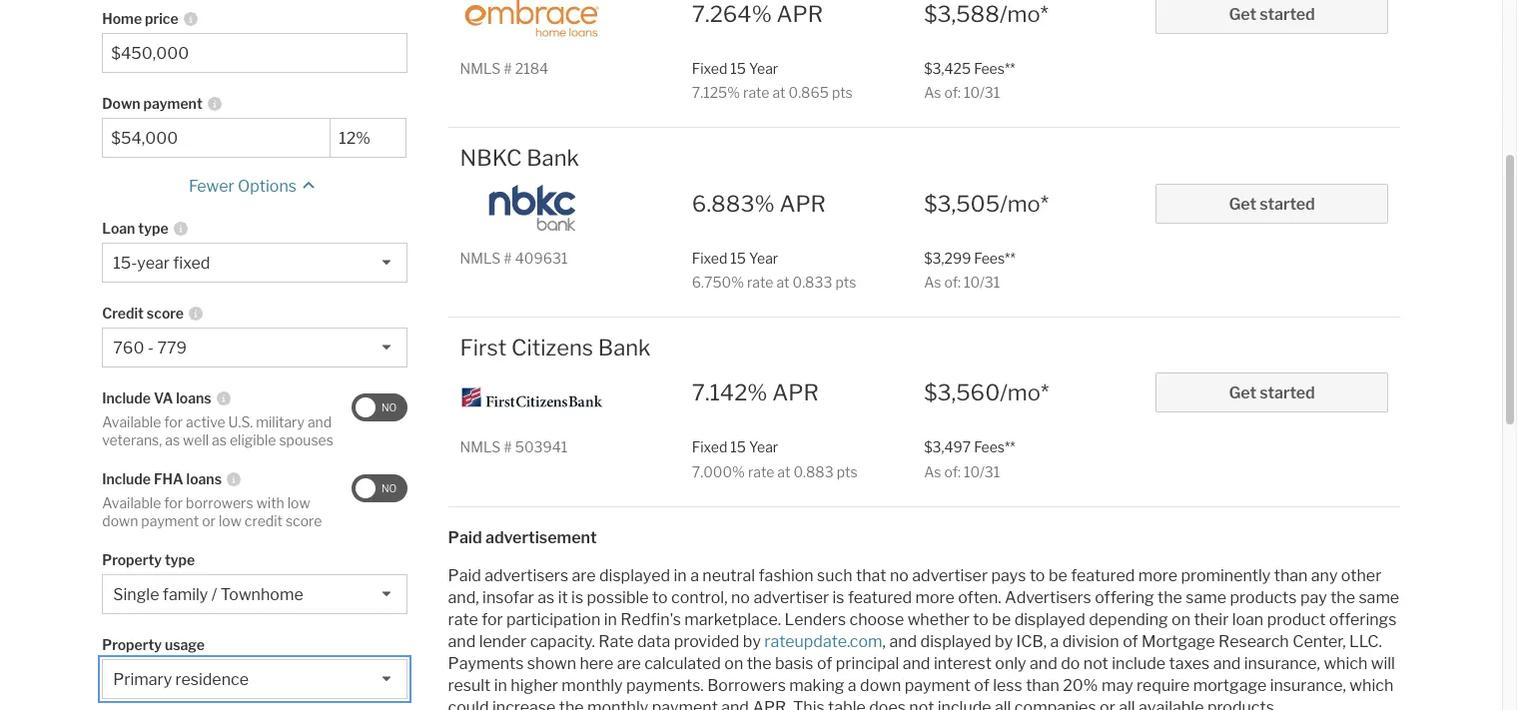 Task type: describe. For each thing, give the bounding box(es) containing it.
# for first
[[504, 439, 512, 456]]

whether
[[908, 610, 970, 629]]

apr.
[[753, 698, 790, 710]]

provided
[[674, 632, 740, 651]]

table
[[828, 698, 866, 710]]

single family / townhome
[[113, 586, 303, 605]]

year for 6.883
[[749, 249, 779, 266]]

1 nmls from the top
[[460, 60, 501, 77]]

on inside , and displayed by icb, a division of mortgage research center, llc. payments shown here are calculated on the basis of principal and interest only and do not include taxes and insurance, which will result in higher monthly payments. borrowers making a down payment of less than 20% may require mortgage insurance, which could increase the monthly payment and apr. this table does not include all companies or all available products.
[[725, 654, 744, 673]]

primary
[[113, 671, 172, 690]]

apr for 6.883 % apr
[[780, 190, 826, 216]]

in inside , and displayed by icb, a division of mortgage research center, llc. payments shown here are calculated on the basis of principal and interest only and do not include taxes and insurance, which will result in higher monthly payments. borrowers making a down payment of less than 20% may require mortgage insurance, which could increase the monthly payment and apr. this table does not include all companies or all available products.
[[494, 676, 507, 695]]

by inside , and displayed by icb, a division of mortgage research center, llc. payments shown here are calculated on the basis of principal and interest only and do not include taxes and insurance, which will result in higher monthly payments. borrowers making a down payment of less than 20% may require mortgage insurance, which could increase the monthly payment and apr. this table does not include all companies or all available products.
[[995, 632, 1013, 651]]

offerings
[[1330, 610, 1397, 629]]

credit score
[[102, 305, 184, 322]]

10/31 for $3,505
[[964, 274, 1001, 291]]

,
[[883, 632, 886, 651]]

get started for $3,505 /mo*
[[1229, 194, 1315, 213]]

for inside "paid advertisers are displayed in a neutral fashion such that no advertiser pays to be featured more prominently than any other and, insofar as it is possible to control, no advertiser is featured more often. advertisers offering the same products pay the same rate for participation in redfin's marketplace. lenders choose whether to be displayed depending on their loan product offerings and lender capacity. rate data provided by"
[[482, 610, 503, 629]]

15 for 6.883
[[731, 249, 746, 266]]

with
[[256, 495, 284, 512]]

1 same from the left
[[1186, 588, 1227, 607]]

down inside , and displayed by icb, a division of mortgage research center, llc. payments shown here are calculated on the basis of principal and interest only and do not include taxes and insurance, which will result in higher monthly payments. borrowers making a down payment of less than 20% may require mortgage insurance, which could increase the monthly payment and apr. this table does not include all companies or all available products.
[[860, 676, 902, 695]]

available for borrowers with low down payment or low credit score
[[102, 495, 322, 529]]

get started button for $3,560 /mo*
[[1156, 373, 1388, 413]]

prominently
[[1181, 566, 1271, 585]]

1 horizontal spatial bank
[[598, 335, 651, 361]]

2 horizontal spatial to
[[1030, 566, 1046, 585]]

0 vertical spatial which
[[1324, 654, 1368, 673]]

property usage element
[[102, 625, 397, 660]]

only
[[996, 654, 1027, 673]]

$3,588 /mo*
[[924, 1, 1049, 27]]

products
[[1230, 588, 1297, 607]]

Down payment text field
[[339, 129, 397, 148]]

1 vertical spatial in
[[604, 610, 617, 629]]

fewer options
[[189, 177, 297, 196]]

it
[[558, 588, 568, 607]]

$3,560
[[924, 380, 1000, 406]]

1 horizontal spatial low
[[287, 495, 310, 512]]

Home price text field
[[111, 44, 398, 63]]

fha
[[154, 471, 183, 488]]

fees** for $3,505
[[975, 249, 1016, 266]]

0 vertical spatial in
[[674, 566, 687, 585]]

primary residence
[[113, 671, 249, 690]]

10/31 for $3,588
[[964, 84, 1001, 101]]

2 same from the left
[[1359, 588, 1400, 607]]

nbkc bank
[[460, 145, 579, 171]]

less
[[993, 676, 1023, 695]]

paid for paid advertisers are displayed in a neutral fashion such that no advertiser pays to be featured more prominently than any other and, insofar as it is possible to control, no advertiser is featured more often. advertisers offering the same products pay the same rate for participation in redfin's marketplace. lenders choose whether to be displayed depending on their loan product offerings and lender capacity. rate data provided by
[[448, 566, 481, 585]]

often.
[[958, 588, 1002, 607]]

well
[[183, 431, 209, 448]]

$3,588
[[924, 1, 1000, 27]]

basis
[[775, 654, 814, 673]]

6.750
[[692, 274, 732, 291]]

1 vertical spatial which
[[1350, 676, 1394, 695]]

residence
[[175, 671, 249, 690]]

home price
[[102, 10, 178, 27]]

pts for 7.264 % apr
[[832, 84, 853, 101]]

than inside "paid advertisers are displayed in a neutral fashion such that no advertiser pays to be featured more prominently than any other and, insofar as it is possible to control, no advertiser is featured more often. advertisers offering the same products pay the same rate for participation in redfin's marketplace. lenders choose whether to be displayed depending on their loan product offerings and lender capacity. rate data provided by"
[[1275, 566, 1308, 585]]

0 horizontal spatial low
[[219, 512, 242, 529]]

0.865
[[789, 84, 829, 101]]

1 vertical spatial featured
[[848, 588, 912, 607]]

payment down interest
[[905, 676, 971, 695]]

$3,560 /mo*
[[924, 380, 1049, 406]]

fees** for $3,588
[[974, 60, 1016, 77]]

property type
[[102, 552, 195, 569]]

payment down payments.
[[652, 698, 718, 710]]

payments
[[448, 654, 524, 673]]

get started button for $3,505 /mo*
[[1156, 183, 1388, 223]]

that
[[856, 566, 887, 585]]

taxes
[[1170, 654, 1210, 673]]

1 vertical spatial be
[[993, 610, 1011, 629]]

1 horizontal spatial a
[[848, 676, 857, 695]]

increase
[[493, 698, 556, 710]]

2184
[[515, 60, 549, 77]]

rate
[[599, 632, 634, 651]]

or inside , and displayed by icb, a division of mortgage research center, llc. payments shown here are calculated on the basis of principal and interest only and do not include taxes and insurance, which will result in higher monthly payments. borrowers making a down payment of less than 20% may require mortgage insurance, which could increase the monthly payment and apr. this table does not include all companies or all available products.
[[1100, 698, 1116, 710]]

779
[[157, 339, 187, 358]]

0.883
[[794, 463, 834, 480]]

1 vertical spatial include
[[938, 698, 992, 710]]

/mo* for $3,505
[[1000, 190, 1049, 216]]

0 vertical spatial more
[[1139, 566, 1178, 585]]

0 horizontal spatial as
[[165, 431, 180, 448]]

pay
[[1301, 588, 1328, 607]]

1 horizontal spatial advertiser
[[913, 566, 988, 585]]

1 get started button from the top
[[1156, 0, 1388, 34]]

$3,505
[[924, 190, 1000, 216]]

apr for 7.264 % apr
[[777, 1, 823, 27]]

1 horizontal spatial to
[[974, 610, 989, 629]]

fixed for 7.264 % apr
[[692, 60, 728, 77]]

# for nbkc
[[504, 249, 512, 266]]

loans for include fha loans
[[186, 471, 222, 488]]

2 vertical spatial of
[[975, 676, 990, 695]]

interest
[[934, 654, 992, 673]]

include for include va loans
[[102, 390, 151, 407]]

citizens
[[512, 335, 594, 361]]

7.000
[[692, 463, 732, 480]]

loan
[[102, 220, 135, 237]]

760 - 779
[[113, 339, 187, 358]]

0 vertical spatial insurance,
[[1245, 654, 1321, 673]]

include fha loans
[[102, 471, 222, 488]]

nmls # 409631
[[460, 249, 568, 266]]

by inside "paid advertisers are displayed in a neutral fashion such that no advertiser pays to be featured more prominently than any other and, insofar as it is possible to control, no advertiser is featured more often. advertisers offering the same products pay the same rate for participation in redfin's marketplace. lenders choose whether to be displayed depending on their loan product offerings and lender capacity. rate data provided by"
[[743, 632, 761, 651]]

1 started from the top
[[1260, 5, 1315, 24]]

rate for 7.142
[[748, 463, 775, 480]]

% up fixed 15 year 6.750 % rate at 0.833 pts
[[755, 190, 775, 216]]

fixed 15 year 6.750 % rate at 0.833 pts
[[692, 249, 857, 291]]

rate for 6.883
[[747, 274, 774, 291]]

paid advertisement
[[448, 528, 597, 547]]

nmls for first citizens bank
[[460, 439, 501, 456]]

making
[[790, 676, 845, 695]]

any
[[1312, 566, 1338, 585]]

do
[[1061, 654, 1080, 673]]

mortgage
[[1142, 632, 1216, 651]]

home
[[102, 10, 142, 27]]

insofar
[[483, 588, 534, 607]]

will
[[1372, 654, 1396, 673]]

veterans,
[[102, 431, 162, 448]]

0 vertical spatial displayed
[[599, 566, 671, 585]]

property for primary residence
[[102, 637, 162, 654]]

1 all from the left
[[995, 698, 1012, 710]]

here
[[580, 654, 614, 673]]

0 horizontal spatial to
[[652, 588, 668, 607]]

pays
[[992, 566, 1027, 585]]

and down icb,
[[1030, 654, 1058, 673]]

of: for $3,560
[[945, 463, 961, 480]]

0 vertical spatial include
[[1112, 654, 1166, 673]]

0 vertical spatial monthly
[[562, 676, 623, 695]]

% up fixed 15 year 7.125 % rate at 0.865 pts
[[752, 1, 772, 27]]

pts for 7.142 % apr
[[837, 463, 858, 480]]

fashion
[[759, 566, 814, 585]]

fixed 15 year 7.000 % rate at 0.883 pts
[[692, 439, 858, 480]]

could
[[448, 698, 489, 710]]

% up fixed 15 year 7.000 % rate at 0.883 pts
[[748, 380, 768, 406]]

15-year fixed
[[113, 254, 210, 273]]

are inside , and displayed by icb, a division of mortgage research center, llc. payments shown here are calculated on the basis of principal and interest only and do not include taxes and insurance, which will result in higher monthly payments. borrowers making a down payment of less than 20% may require mortgage insurance, which could increase the monthly payment and apr. this table does not include all companies or all available products.
[[617, 654, 641, 673]]

0 horizontal spatial score
[[147, 305, 184, 322]]

0 vertical spatial of
[[1123, 632, 1139, 651]]

$3,299 fees** as of: 10/31
[[924, 249, 1016, 291]]

advertisers
[[1005, 588, 1092, 607]]

at for 6.883
[[777, 274, 790, 291]]

center,
[[1293, 632, 1346, 651]]

year for 7.142
[[749, 439, 779, 456]]

1 vertical spatial displayed
[[1015, 610, 1086, 629]]

down payment element
[[330, 83, 396, 118]]

1 horizontal spatial be
[[1049, 566, 1068, 585]]

products.
[[1208, 698, 1278, 710]]

$3,299
[[924, 249, 972, 266]]

% inside fixed 15 year 7.000 % rate at 0.883 pts
[[732, 463, 745, 480]]

$3,505 /mo*
[[924, 190, 1049, 216]]

7.125
[[692, 84, 728, 101]]

15 for 7.264
[[731, 60, 746, 77]]

760
[[113, 339, 144, 358]]



Task type: vqa. For each thing, say whether or not it's contained in the screenshot.
Manage photos link on the bottom of the page
no



Task type: locate. For each thing, give the bounding box(es) containing it.
started for $3,560 /mo*
[[1260, 384, 1315, 403]]

fees** for $3,560
[[974, 439, 1016, 456]]

0 horizontal spatial of
[[817, 654, 833, 673]]

1 horizontal spatial score
[[286, 512, 322, 529]]

type for family
[[165, 552, 195, 569]]

and right ,
[[890, 632, 917, 651]]

fixed 15 year 7.125 % rate at 0.865 pts
[[692, 60, 853, 101]]

$3,425 fees** as of: 10/31
[[924, 60, 1016, 101]]

$3,497
[[924, 439, 971, 456]]

2 get from the top
[[1229, 194, 1257, 213]]

% inside fixed 15 year 6.750 % rate at 0.833 pts
[[732, 274, 744, 291]]

such
[[817, 566, 853, 585]]

1 vertical spatial available
[[102, 495, 161, 512]]

Down payment text field
[[111, 129, 322, 148]]

1 vertical spatial down
[[860, 676, 902, 695]]

spouses
[[279, 431, 334, 448]]

is
[[572, 588, 584, 607], [833, 588, 845, 607]]

rate inside fixed 15 year 7.125 % rate at 0.865 pts
[[743, 84, 770, 101]]

2 vertical spatial to
[[974, 610, 989, 629]]

1 horizontal spatial or
[[1100, 698, 1116, 710]]

1 vertical spatial started
[[1260, 194, 1315, 213]]

possible
[[587, 588, 649, 607]]

paid inside "paid advertisers are displayed in a neutral fashion such that no advertiser pays to be featured more prominently than any other and, insofar as it is possible to control, no advertiser is featured more often. advertisers offering the same products pay the same rate for participation in redfin's marketplace. lenders choose whether to be displayed depending on their loan product offerings and lender capacity. rate data provided by"
[[448, 566, 481, 585]]

and inside "paid advertisers are displayed in a neutral fashion such that no advertiser pays to be featured more prominently than any other and, insofar as it is possible to control, no advertiser is featured more often. advertisers offering the same products pay the same rate for participation in redfin's marketplace. lenders choose whether to be displayed depending on their loan product offerings and lender capacity. rate data provided by"
[[448, 632, 476, 651]]

1 include from the top
[[102, 390, 151, 407]]

include left va
[[102, 390, 151, 407]]

require
[[1137, 676, 1190, 695]]

of: inside $3,299 fees** as of: 10/31
[[945, 274, 961, 291]]

, and displayed by icb, a division of mortgage research center, llc. payments shown here are calculated on the basis of principal and interest only and do not include taxes and insurance, which will result in higher monthly payments. borrowers making a down payment of less than 20% may require mortgage insurance, which could increase the monthly payment and apr. this table does not include all companies or all available products.
[[448, 632, 1396, 710]]

of left less
[[975, 676, 990, 695]]

10/31 for $3,560
[[964, 463, 1001, 480]]

1 is from the left
[[572, 588, 584, 607]]

2 year from the top
[[749, 249, 779, 266]]

all down less
[[995, 698, 1012, 710]]

3 fixed from the top
[[692, 439, 728, 456]]

of down rateupdate.com
[[817, 654, 833, 673]]

0 vertical spatial nmls
[[460, 60, 501, 77]]

1 available from the top
[[102, 414, 161, 431]]

is down such
[[833, 588, 845, 607]]

and up mortgage
[[1214, 654, 1241, 673]]

0 vertical spatial 15
[[731, 60, 746, 77]]

1 vertical spatial of:
[[945, 274, 961, 291]]

for down va
[[164, 414, 183, 431]]

0 vertical spatial get started
[[1229, 5, 1315, 24]]

by up only
[[995, 632, 1013, 651]]

1 horizontal spatial in
[[604, 610, 617, 629]]

be up advertisers
[[1049, 566, 1068, 585]]

companies
[[1015, 698, 1097, 710]]

as down "$3,425"
[[924, 84, 942, 101]]

0 vertical spatial paid
[[448, 528, 482, 547]]

featured up offering
[[1071, 566, 1135, 585]]

fixed for 6.883 % apr
[[692, 249, 728, 266]]

2 get started from the top
[[1229, 194, 1315, 213]]

a for icb,
[[1051, 632, 1059, 651]]

advertisers
[[485, 566, 569, 585]]

fixed up 7.000
[[692, 439, 728, 456]]

first citizens bank
[[460, 335, 651, 361]]

0 vertical spatial type
[[138, 220, 168, 237]]

score up 779
[[147, 305, 184, 322]]

or down borrowers
[[202, 512, 216, 529]]

0 horizontal spatial displayed
[[599, 566, 671, 585]]

% inside fixed 15 year 7.125 % rate at 0.865 pts
[[728, 84, 740, 101]]

0 vertical spatial bank
[[527, 145, 579, 171]]

get started
[[1229, 5, 1315, 24], [1229, 194, 1315, 213], [1229, 384, 1315, 403]]

bank right citizens
[[598, 335, 651, 361]]

the down shown
[[559, 698, 584, 710]]

3 get started button from the top
[[1156, 373, 1388, 413]]

0 vertical spatial year
[[749, 60, 779, 77]]

1 fixed from the top
[[692, 60, 728, 77]]

as inside $3,299 fees** as of: 10/31
[[924, 274, 942, 291]]

score inside available for borrowers with low down payment or low credit score
[[286, 512, 322, 529]]

credit
[[245, 512, 283, 529]]

available for payment
[[102, 495, 161, 512]]

and inside available for active u.s. military and veterans, as well as eligible spouses
[[308, 414, 332, 431]]

1 by from the left
[[743, 632, 761, 651]]

0 horizontal spatial more
[[916, 588, 955, 607]]

their
[[1194, 610, 1229, 629]]

started
[[1260, 5, 1315, 24], [1260, 194, 1315, 213], [1260, 384, 1315, 403]]

0 vertical spatial are
[[572, 566, 596, 585]]

0 horizontal spatial are
[[572, 566, 596, 585]]

2 is from the left
[[833, 588, 845, 607]]

at left 0.883
[[778, 463, 791, 480]]

0 vertical spatial not
[[1084, 654, 1109, 673]]

nmls left 2184
[[460, 60, 501, 77]]

2 of: from the top
[[945, 274, 961, 291]]

nmls left 409631
[[460, 249, 501, 266]]

at inside fixed 15 year 6.750 % rate at 0.833 pts
[[777, 274, 790, 291]]

apr up fixed 15 year 7.000 % rate at 0.883 pts
[[773, 380, 819, 406]]

0 vertical spatial fees**
[[974, 60, 1016, 77]]

active
[[186, 414, 225, 431]]

2 vertical spatial of:
[[945, 463, 961, 480]]

0 horizontal spatial down
[[102, 512, 138, 529]]

for for borrowers
[[164, 495, 183, 512]]

1 vertical spatial no
[[731, 588, 750, 607]]

10/31 inside the $3,497 fees** as of: 10/31
[[964, 463, 1001, 480]]

0 horizontal spatial bank
[[527, 145, 579, 171]]

fees** right "$3,425"
[[974, 60, 1016, 77]]

loans for include va loans
[[176, 390, 212, 407]]

be
[[1049, 566, 1068, 585], [993, 610, 1011, 629]]

1 of: from the top
[[945, 84, 961, 101]]

2 horizontal spatial a
[[1051, 632, 1059, 651]]

as left it at the left
[[538, 588, 555, 607]]

3 as from the top
[[924, 463, 942, 480]]

3 started from the top
[[1260, 384, 1315, 403]]

as for $3,588
[[924, 84, 942, 101]]

which down llc.
[[1324, 654, 1368, 673]]

rateupdate.com link
[[765, 632, 883, 651]]

2 vertical spatial get started button
[[1156, 373, 1388, 413]]

0 vertical spatial advertiser
[[913, 566, 988, 585]]

1 vertical spatial a
[[1051, 632, 1059, 651]]

1 vertical spatial are
[[617, 654, 641, 673]]

same up offerings
[[1359, 588, 1400, 607]]

rate inside "paid advertisers are displayed in a neutral fashion such that no advertiser pays to be featured more prominently than any other and, insofar as it is possible to control, no advertiser is featured more often. advertisers offering the same products pay the same rate for participation in redfin's marketplace. lenders choose whether to be displayed depending on their loan product offerings and lender capacity. rate data provided by"
[[448, 610, 478, 629]]

2 vertical spatial 15
[[731, 439, 746, 456]]

year down 7.142 % apr
[[749, 439, 779, 456]]

for inside available for borrowers with low down payment or low credit score
[[164, 495, 183, 512]]

year
[[137, 254, 170, 273]]

fees** inside $3,299 fees** as of: 10/31
[[975, 249, 1016, 266]]

participation
[[507, 610, 601, 629]]

at inside fixed 15 year 7.000 % rate at 0.883 pts
[[778, 463, 791, 480]]

1 horizontal spatial featured
[[1071, 566, 1135, 585]]

3 fees** from the top
[[974, 439, 1016, 456]]

15 for 7.142
[[731, 439, 746, 456]]

higher
[[511, 676, 558, 695]]

payment right "down"
[[143, 95, 203, 112]]

nmls left 503941
[[460, 439, 501, 456]]

1 15 from the top
[[731, 60, 746, 77]]

2 horizontal spatial in
[[674, 566, 687, 585]]

type right loan
[[138, 220, 168, 237]]

as inside the $3,497 fees** as of: 10/31
[[924, 463, 942, 480]]

other
[[1342, 566, 1382, 585]]

the up borrowers at the bottom of page
[[747, 654, 772, 673]]

2 horizontal spatial as
[[538, 588, 555, 607]]

not right does
[[910, 698, 935, 710]]

1 horizontal spatial no
[[890, 566, 909, 585]]

started for $3,505 /mo*
[[1260, 194, 1315, 213]]

first
[[460, 335, 507, 361]]

of: down $3,497
[[945, 463, 961, 480]]

down inside available for borrowers with low down payment or low credit score
[[102, 512, 138, 529]]

2 vertical spatial at
[[778, 463, 791, 480]]

1 vertical spatial at
[[777, 274, 790, 291]]

lender
[[479, 632, 527, 651]]

in
[[674, 566, 687, 585], [604, 610, 617, 629], [494, 676, 507, 695]]

2 paid from the top
[[448, 566, 481, 585]]

1 horizontal spatial on
[[1172, 610, 1191, 629]]

15 inside fixed 15 year 6.750 % rate at 0.833 pts
[[731, 249, 746, 266]]

20%
[[1063, 676, 1099, 695]]

and up payments
[[448, 632, 476, 651]]

than up companies on the right
[[1026, 676, 1060, 695]]

year inside fixed 15 year 7.125 % rate at 0.865 pts
[[749, 60, 779, 77]]

fixed up the 7.125
[[692, 60, 728, 77]]

1 horizontal spatial all
[[1119, 698, 1136, 710]]

on inside "paid advertisers are displayed in a neutral fashion such that no advertiser pays to be featured more prominently than any other and, insofar as it is possible to control, no advertiser is featured more often. advertisers offering the same products pay the same rate for participation in redfin's marketplace. lenders choose whether to be displayed depending on their loan product offerings and lender capacity. rate data provided by"
[[1172, 610, 1191, 629]]

2 nmls from the top
[[460, 249, 501, 266]]

0 vertical spatial no
[[890, 566, 909, 585]]

not
[[1084, 654, 1109, 673], [910, 698, 935, 710]]

3 10/31 from the top
[[964, 463, 1001, 480]]

a inside "paid advertisers are displayed in a neutral fashion such that no advertiser pays to be featured more prominently than any other and, insofar as it is possible to control, no advertiser is featured more often. advertisers offering the same products pay the same rate for participation in redfin's marketplace. lenders choose whether to be displayed depending on their loan product offerings and lender capacity. rate data provided by"
[[691, 566, 699, 585]]

0 horizontal spatial no
[[731, 588, 750, 607]]

3 get from the top
[[1229, 384, 1257, 403]]

nmls for nbkc bank
[[460, 249, 501, 266]]

property up single
[[102, 552, 162, 569]]

bank right nbkc
[[527, 145, 579, 171]]

options
[[238, 177, 297, 196]]

include down veterans,
[[102, 471, 151, 488]]

1 vertical spatial more
[[916, 588, 955, 607]]

year inside fixed 15 year 7.000 % rate at 0.883 pts
[[749, 439, 779, 456]]

0 vertical spatial started
[[1260, 5, 1315, 24]]

property for single family / townhome
[[102, 552, 162, 569]]

more up 'whether'
[[916, 588, 955, 607]]

in down payments
[[494, 676, 507, 695]]

down
[[102, 95, 141, 112]]

for up lender
[[482, 610, 503, 629]]

displayed up possible
[[599, 566, 671, 585]]

1 vertical spatial fixed
[[692, 249, 728, 266]]

1 vertical spatial property
[[102, 637, 162, 654]]

2 vertical spatial as
[[924, 463, 942, 480]]

1 paid from the top
[[448, 528, 482, 547]]

1 vertical spatial advertiser
[[754, 588, 829, 607]]

type up family
[[165, 552, 195, 569]]

fixed up 6.750
[[692, 249, 728, 266]]

get started for $3,560 /mo*
[[1229, 384, 1315, 403]]

2 all from the left
[[1119, 698, 1136, 710]]

fees** right $3,299 in the right top of the page
[[975, 249, 1016, 266]]

type
[[138, 220, 168, 237], [165, 552, 195, 569]]

property inside property usage element
[[102, 637, 162, 654]]

low
[[287, 495, 310, 512], [219, 512, 242, 529]]

available for active u.s. military and veterans, as well as eligible spouses
[[102, 414, 334, 448]]

2 vertical spatial apr
[[773, 380, 819, 406]]

down payment
[[102, 95, 203, 112]]

icb,
[[1017, 632, 1047, 651]]

0 vertical spatial than
[[1275, 566, 1308, 585]]

1 vertical spatial monthly
[[587, 698, 649, 710]]

a up table at the right bottom
[[848, 676, 857, 695]]

1 horizontal spatial same
[[1359, 588, 1400, 607]]

loan type
[[102, 220, 168, 237]]

2 horizontal spatial displayed
[[1015, 610, 1086, 629]]

featured up choose
[[848, 588, 912, 607]]

and left interest
[[903, 654, 931, 673]]

0 vertical spatial available
[[102, 414, 161, 431]]

1 year from the top
[[749, 60, 779, 77]]

rate
[[743, 84, 770, 101], [747, 274, 774, 291], [748, 463, 775, 480], [448, 610, 478, 629]]

does
[[869, 698, 906, 710]]

pts inside fixed 15 year 7.000 % rate at 0.883 pts
[[837, 463, 858, 480]]

# left 2184
[[504, 60, 512, 77]]

/mo* up $3,299 fees** as of: 10/31
[[1000, 190, 1049, 216]]

as for $3,505
[[924, 274, 942, 291]]

fewer
[[189, 177, 234, 196]]

by
[[743, 632, 761, 651], [995, 632, 1013, 651]]

1 vertical spatial get
[[1229, 194, 1257, 213]]

include down interest
[[938, 698, 992, 710]]

2 10/31 from the top
[[964, 274, 1001, 291]]

for
[[164, 414, 183, 431], [164, 495, 183, 512], [482, 610, 503, 629]]

0 horizontal spatial on
[[725, 654, 744, 673]]

at for 7.142
[[778, 463, 791, 480]]

as for $3,560
[[924, 463, 942, 480]]

0 horizontal spatial is
[[572, 588, 584, 607]]

2 15 from the top
[[731, 249, 746, 266]]

advertiser
[[913, 566, 988, 585], [754, 588, 829, 607]]

1 vertical spatial of
[[817, 654, 833, 673]]

rate right 7.000
[[748, 463, 775, 480]]

type inside property type 'element'
[[165, 552, 195, 569]]

be down often.
[[993, 610, 1011, 629]]

rate right 6.750
[[747, 274, 774, 291]]

1 vertical spatial for
[[164, 495, 183, 512]]

rate inside fixed 15 year 7.000 % rate at 0.883 pts
[[748, 463, 775, 480]]

/mo* up the $3,425 fees** as of: 10/31 at the right
[[1000, 1, 1049, 27]]

available down include fha loans on the bottom left of the page
[[102, 495, 161, 512]]

townhome
[[220, 586, 303, 605]]

fees** inside the $3,497 fees** as of: 10/31
[[974, 439, 1016, 456]]

redfin's
[[621, 610, 681, 629]]

1 # from the top
[[504, 60, 512, 77]]

0 vertical spatial #
[[504, 60, 512, 77]]

0 horizontal spatial advertiser
[[754, 588, 829, 607]]

paid for paid advertisement
[[448, 528, 482, 547]]

of: inside the $3,425 fees** as of: 10/31
[[945, 84, 961, 101]]

1 vertical spatial insurance,
[[1271, 676, 1347, 695]]

the down any
[[1331, 588, 1356, 607]]

as inside the $3,425 fees** as of: 10/31
[[924, 84, 942, 101]]

offering
[[1095, 588, 1155, 607]]

to up advertisers
[[1030, 566, 1046, 585]]

the up mortgage
[[1158, 588, 1183, 607]]

1 horizontal spatial not
[[1084, 654, 1109, 673]]

1 vertical spatial bank
[[598, 335, 651, 361]]

a right icb,
[[1051, 632, 1059, 651]]

of: down $3,299 in the right top of the page
[[945, 274, 961, 291]]

3 year from the top
[[749, 439, 779, 456]]

0 vertical spatial get started button
[[1156, 0, 1388, 34]]

0 vertical spatial property
[[102, 552, 162, 569]]

capacity.
[[530, 632, 595, 651]]

fees** inside the $3,425 fees** as of: 10/31
[[974, 60, 1016, 77]]

1 vertical spatial get started
[[1229, 194, 1315, 213]]

loans up borrowers
[[186, 471, 222, 488]]

credit
[[102, 305, 144, 322]]

/mo*
[[1000, 1, 1049, 27], [1000, 190, 1049, 216], [1000, 380, 1049, 406]]

insurance,
[[1245, 654, 1321, 673], [1271, 676, 1347, 695]]

1 horizontal spatial than
[[1275, 566, 1308, 585]]

of: down "$3,425"
[[945, 84, 961, 101]]

on up mortgage
[[1172, 610, 1191, 629]]

1 as from the top
[[924, 84, 942, 101]]

/mo* for $3,560
[[1000, 380, 1049, 406]]

1 vertical spatial /mo*
[[1000, 190, 1049, 216]]

2 property from the top
[[102, 637, 162, 654]]

may
[[1102, 676, 1134, 695]]

get for $3,560 /mo*
[[1229, 384, 1257, 403]]

7.264 % apr
[[692, 1, 823, 27]]

research
[[1219, 632, 1290, 651]]

10/31 down $3,497
[[964, 463, 1001, 480]]

is right it at the left
[[572, 588, 584, 607]]

year inside fixed 15 year 6.750 % rate at 0.833 pts
[[749, 249, 779, 266]]

0 vertical spatial at
[[773, 84, 786, 101]]

year down 6.883 % apr
[[749, 249, 779, 266]]

than inside , and displayed by icb, a division of mortgage research center, llc. payments shown here are calculated on the basis of principal and interest only and do not include taxes and insurance, which will result in higher monthly payments. borrowers making a down payment of less than 20% may require mortgage insurance, which could increase the monthly payment and apr. this table does not include all companies or all available products.
[[1026, 676, 1060, 695]]

2 include from the top
[[102, 471, 151, 488]]

u.s.
[[228, 414, 253, 431]]

by down marketplace. at the bottom
[[743, 632, 761, 651]]

1 vertical spatial 10/31
[[964, 274, 1001, 291]]

fixed for 7.142 % apr
[[692, 439, 728, 456]]

1 horizontal spatial by
[[995, 632, 1013, 651]]

10/31 down "$3,425"
[[964, 84, 1001, 101]]

payment inside available for borrowers with low down payment or low credit score
[[141, 512, 199, 529]]

and,
[[448, 588, 479, 607]]

advertiser down fashion
[[754, 588, 829, 607]]

advertiser up often.
[[913, 566, 988, 585]]

/mo* for $3,588
[[1000, 1, 1049, 27]]

no right that
[[890, 566, 909, 585]]

2 available from the top
[[102, 495, 161, 512]]

a for in
[[691, 566, 699, 585]]

3 get started from the top
[[1229, 384, 1315, 403]]

1 vertical spatial nmls
[[460, 249, 501, 266]]

1 get from the top
[[1229, 5, 1257, 24]]

year for 7.264
[[749, 60, 779, 77]]

include up may
[[1112, 654, 1166, 673]]

1 property from the top
[[102, 552, 162, 569]]

property inside property type 'element'
[[102, 552, 162, 569]]

to up redfin's
[[652, 588, 668, 607]]

pts inside fixed 15 year 6.750 % rate at 0.833 pts
[[836, 274, 857, 291]]

at inside fixed 15 year 7.125 % rate at 0.865 pts
[[773, 84, 786, 101]]

on up borrowers at the bottom of page
[[725, 654, 744, 673]]

fixed inside fixed 15 year 6.750 % rate at 0.833 pts
[[692, 249, 728, 266]]

3 of: from the top
[[945, 463, 961, 480]]

payments.
[[627, 676, 704, 695]]

apr up fixed 15 year 7.125 % rate at 0.865 pts
[[777, 1, 823, 27]]

1 horizontal spatial down
[[860, 676, 902, 695]]

at for 7.264
[[773, 84, 786, 101]]

$3,497 fees** as of: 10/31
[[924, 439, 1016, 480]]

available for veterans,
[[102, 414, 161, 431]]

not down division
[[1084, 654, 1109, 673]]

15 inside fixed 15 year 7.125 % rate at 0.865 pts
[[731, 60, 746, 77]]

2 get started button from the top
[[1156, 183, 1388, 223]]

pts right 0.833
[[836, 274, 857, 291]]

% left 0.883
[[732, 463, 745, 480]]

10/31 inside $3,299 fees** as of: 10/31
[[964, 274, 1001, 291]]

as inside "paid advertisers are displayed in a neutral fashion such that no advertiser pays to be featured more prominently than any other and, insofar as it is possible to control, no advertiser is featured more often. advertisers offering the same products pay the same rate for participation in redfin's marketplace. lenders choose whether to be displayed depending on their loan product offerings and lender capacity. rate data provided by"
[[538, 588, 555, 607]]

2 vertical spatial fixed
[[692, 439, 728, 456]]

usage
[[165, 637, 205, 654]]

division
[[1063, 632, 1120, 651]]

2 by from the left
[[995, 632, 1013, 651]]

0 vertical spatial score
[[147, 305, 184, 322]]

or inside available for borrowers with low down payment or low credit score
[[202, 512, 216, 529]]

and down borrowers at the bottom of page
[[722, 698, 749, 710]]

503941
[[515, 439, 568, 456]]

score
[[147, 305, 184, 322], [286, 512, 322, 529]]

available
[[1139, 698, 1204, 710]]

property usage
[[102, 637, 205, 654]]

2 started from the top
[[1260, 194, 1315, 213]]

2 vertical spatial displayed
[[921, 632, 992, 651]]

shown
[[527, 654, 577, 673]]

0 horizontal spatial not
[[910, 698, 935, 710]]

fixed inside fixed 15 year 7.000 % rate at 0.883 pts
[[692, 439, 728, 456]]

get started button
[[1156, 0, 1388, 34], [1156, 183, 1388, 223], [1156, 373, 1388, 413]]

15 up 7.000
[[731, 439, 746, 456]]

of: inside the $3,497 fees** as of: 10/31
[[945, 463, 961, 480]]

2 vertical spatial year
[[749, 439, 779, 456]]

3 15 from the top
[[731, 439, 746, 456]]

2 vertical spatial /mo*
[[1000, 380, 1049, 406]]

1 10/31 from the top
[[964, 84, 1001, 101]]

1 vertical spatial paid
[[448, 566, 481, 585]]

paid advertisers are displayed in a neutral fashion such that no advertiser pays to be featured more prominently than any other and, insofar as it is possible to control, no advertiser is featured more often. advertisers offering the same products pay the same rate for participation in redfin's marketplace. lenders choose whether to be displayed depending on their loan product offerings and lender capacity. rate data provided by
[[448, 566, 1400, 651]]

pts right 0.883
[[837, 463, 858, 480]]

are inside "paid advertisers are displayed in a neutral fashion such that no advertiser pays to be featured more prominently than any other and, insofar as it is possible to control, no advertiser is featured more often. advertisers offering the same products pay the same rate for participation in redfin's marketplace. lenders choose whether to be displayed depending on their loan product offerings and lender capacity. rate data provided by"
[[572, 566, 596, 585]]

15 inside fixed 15 year 7.000 % rate at 0.883 pts
[[731, 439, 746, 456]]

loan
[[1233, 610, 1264, 629]]

of: for $3,588
[[945, 84, 961, 101]]

2 vertical spatial 10/31
[[964, 463, 1001, 480]]

year
[[749, 60, 779, 77], [749, 249, 779, 266], [749, 439, 779, 456]]

pts for 6.883 % apr
[[836, 274, 857, 291]]

no up marketplace. at the bottom
[[731, 588, 750, 607]]

apr for 7.142 % apr
[[773, 380, 819, 406]]

2 vertical spatial in
[[494, 676, 507, 695]]

1 fees** from the top
[[974, 60, 1016, 77]]

are up possible
[[572, 566, 596, 585]]

of: for $3,505
[[945, 274, 961, 291]]

same up "their"
[[1186, 588, 1227, 607]]

2 as from the top
[[924, 274, 942, 291]]

all down may
[[1119, 698, 1136, 710]]

bank
[[527, 145, 579, 171], [598, 335, 651, 361]]

get for $3,505 /mo*
[[1229, 194, 1257, 213]]

score right credit
[[286, 512, 322, 529]]

2 fees** from the top
[[975, 249, 1016, 266]]

1 get started from the top
[[1229, 5, 1315, 24]]

rate for 7.264
[[743, 84, 770, 101]]

10/31 down $3,299 in the right top of the page
[[964, 274, 1001, 291]]

1 horizontal spatial as
[[212, 431, 227, 448]]

6.883
[[692, 190, 755, 216]]

displayed inside , and displayed by icb, a division of mortgage research center, llc. payments shown here are calculated on the basis of principal and interest only and do not include taxes and insurance, which will result in higher monthly payments. borrowers making a down payment of less than 20% may require mortgage insurance, which could increase the monthly payment and apr. this table does not include all companies or all available products.
[[921, 632, 992, 651]]

include for include fha loans
[[102, 471, 151, 488]]

rate inside fixed 15 year 6.750 % rate at 0.833 pts
[[747, 274, 774, 291]]

calculated
[[645, 654, 721, 673]]

for inside available for active u.s. military and veterans, as well as eligible spouses
[[164, 414, 183, 431]]

as down $3,299 in the right top of the page
[[924, 274, 942, 291]]

2 vertical spatial for
[[482, 610, 503, 629]]

type for year
[[138, 220, 168, 237]]

2 # from the top
[[504, 249, 512, 266]]

as left well
[[165, 431, 180, 448]]

10/31 inside the $3,425 fees** as of: 10/31
[[964, 84, 1001, 101]]

7.142 % apr
[[692, 380, 819, 406]]

1 horizontal spatial displayed
[[921, 632, 992, 651]]

on
[[1172, 610, 1191, 629], [725, 654, 744, 673]]

0 vertical spatial get
[[1229, 5, 1257, 24]]

1 horizontal spatial is
[[833, 588, 845, 607]]

no
[[890, 566, 909, 585], [731, 588, 750, 607]]

# left 409631
[[504, 249, 512, 266]]

3 nmls from the top
[[460, 439, 501, 456]]

or down may
[[1100, 698, 1116, 710]]

monthly
[[562, 676, 623, 695], [587, 698, 649, 710]]

pts inside fixed 15 year 7.125 % rate at 0.865 pts
[[832, 84, 853, 101]]

which down will
[[1350, 676, 1394, 695]]

fixed inside fixed 15 year 7.125 % rate at 0.865 pts
[[692, 60, 728, 77]]

property type element
[[102, 540, 397, 575]]

for for active
[[164, 414, 183, 431]]

available inside available for borrowers with low down payment or low credit score
[[102, 495, 161, 512]]

available inside available for active u.s. military and veterans, as well as eligible spouses
[[102, 414, 161, 431]]

3 # from the top
[[504, 439, 512, 456]]

property up primary
[[102, 637, 162, 654]]

0.833
[[793, 274, 833, 291]]

1 vertical spatial include
[[102, 471, 151, 488]]

down up the property type
[[102, 512, 138, 529]]

1 vertical spatial year
[[749, 249, 779, 266]]

0 horizontal spatial or
[[202, 512, 216, 529]]

as down $3,497
[[924, 463, 942, 480]]

fees** right $3,497
[[974, 439, 1016, 456]]

2 fixed from the top
[[692, 249, 728, 266]]



